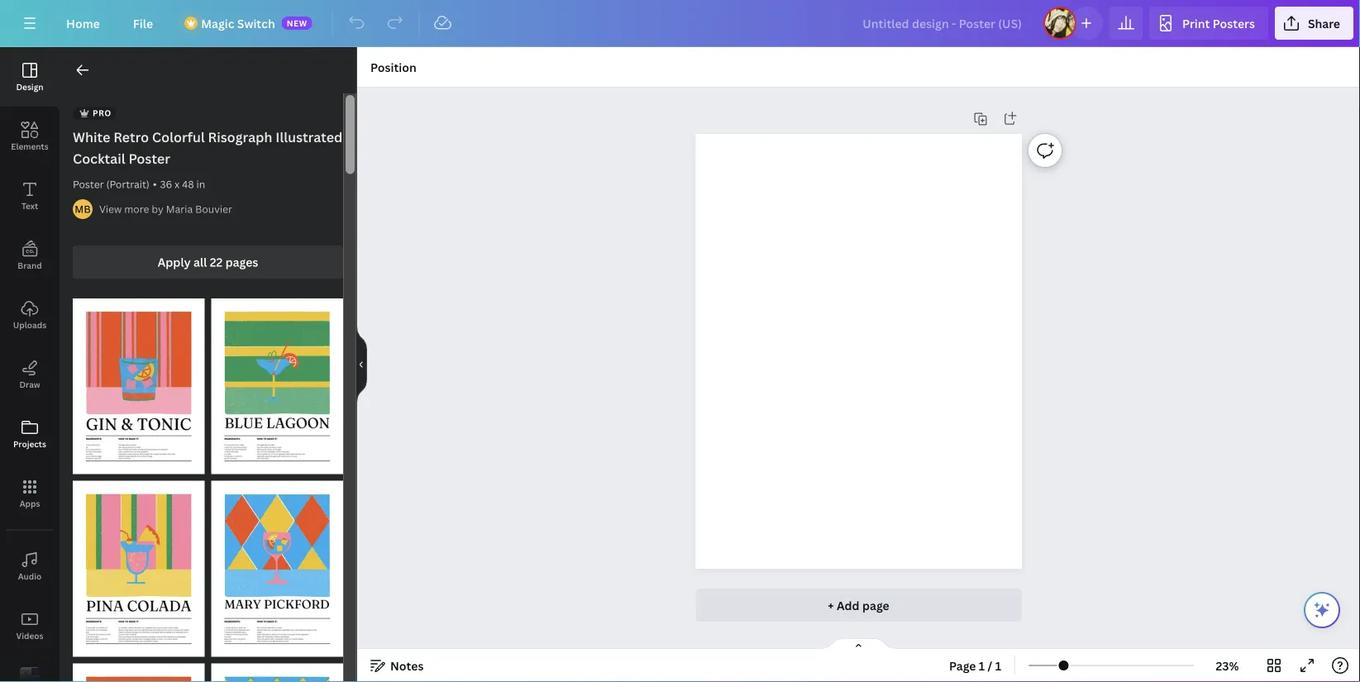Task type: vqa. For each thing, say whether or not it's contained in the screenshot.
Christmas
no



Task type: locate. For each thing, give the bounding box(es) containing it.
0 horizontal spatial poster
[[73, 177, 104, 191]]

in
[[196, 177, 205, 191]]

text
[[21, 200, 38, 211]]

1
[[979, 658, 985, 674], [996, 658, 1002, 674]]

brand button
[[0, 226, 60, 285]]

poster up maria bouvier element
[[73, 177, 104, 191]]

1 right /
[[996, 658, 1002, 674]]

print posters
[[1183, 15, 1255, 31]]

apply all 22 pages
[[158, 254, 258, 270]]

videos
[[16, 630, 43, 641]]

maria bouvier image
[[73, 199, 93, 219]]

audio button
[[0, 537, 60, 596]]

poster (portrait)
[[73, 177, 150, 191]]

apps
[[20, 498, 40, 509]]

show pages image
[[819, 638, 899, 651]]

apps button
[[0, 464, 60, 524]]

main menu bar
[[0, 0, 1361, 47]]

Design title text field
[[850, 7, 1037, 40]]

canva assistant image
[[1313, 600, 1332, 620]]

print posters button
[[1150, 7, 1269, 40]]

text button
[[0, 166, 60, 226]]

23%
[[1216, 658, 1239, 674]]

22
[[210, 254, 223, 270]]

poster
[[129, 150, 170, 167], [73, 177, 104, 191]]

elements
[[11, 141, 49, 152]]

view more by maria bouvier button
[[99, 201, 232, 218]]

more
[[124, 202, 149, 216]]

colorful
[[152, 128, 205, 146]]

draw button
[[0, 345, 60, 404]]

cocktail
[[73, 150, 125, 167]]

file
[[133, 15, 153, 31]]

maria
[[166, 202, 193, 216]]

white retro colorful risograph illustrated cocktail poster
[[73, 128, 343, 167]]

white retro colorful risograph illustrated cocktail poster image
[[73, 299, 205, 474], [211, 299, 343, 474], [73, 481, 205, 657], [211, 481, 343, 657], [73, 664, 205, 682], [211, 664, 343, 682]]

risograph
[[208, 128, 273, 146]]

projects button
[[0, 404, 60, 464]]

draw
[[19, 379, 40, 390]]

illustrated
[[276, 128, 343, 146]]

white retro colorful risograph illustrated cocktail poster element
[[73, 299, 205, 474], [211, 299, 343, 474], [73, 481, 205, 657], [211, 481, 343, 657], [73, 664, 205, 682], [211, 664, 343, 682]]

1 horizontal spatial poster
[[129, 150, 170, 167]]

0 horizontal spatial 1
[[979, 658, 985, 674]]

brand
[[18, 260, 42, 271]]

posters
[[1213, 15, 1255, 31]]

x
[[175, 177, 180, 191]]

magic
[[201, 15, 234, 31]]

1 left /
[[979, 658, 985, 674]]

uploads button
[[0, 285, 60, 345]]

poster down retro
[[129, 150, 170, 167]]

print
[[1183, 15, 1210, 31]]

page 1 / 1
[[950, 658, 1002, 674]]

0 vertical spatial poster
[[129, 150, 170, 167]]

share button
[[1275, 7, 1354, 40]]

maria bouvier element
[[73, 199, 93, 219]]

design
[[16, 81, 43, 92]]

1 horizontal spatial 1
[[996, 658, 1002, 674]]

home
[[66, 15, 100, 31]]

white
[[73, 128, 110, 146]]

page
[[950, 658, 976, 674]]



Task type: describe. For each thing, give the bounding box(es) containing it.
audio
[[18, 571, 42, 582]]

view more by maria bouvier
[[99, 202, 232, 216]]

36
[[160, 177, 172, 191]]

pages
[[225, 254, 258, 270]]

pro
[[93, 108, 111, 119]]

home link
[[53, 7, 113, 40]]

poster inside "white retro colorful risograph illustrated cocktail poster"
[[129, 150, 170, 167]]

all
[[194, 254, 207, 270]]

position button
[[364, 54, 423, 80]]

new
[[287, 17, 308, 29]]

videos button
[[0, 596, 60, 656]]

elements button
[[0, 107, 60, 166]]

notes
[[390, 658, 424, 674]]

file button
[[120, 7, 166, 40]]

1 vertical spatial poster
[[73, 177, 104, 191]]

projects
[[13, 438, 46, 450]]

36 x 48 in
[[160, 177, 205, 191]]

by
[[152, 202, 164, 216]]

view
[[99, 202, 122, 216]]

2 1 from the left
[[996, 658, 1002, 674]]

1 1 from the left
[[979, 658, 985, 674]]

switch
[[237, 15, 275, 31]]

side panel tab list
[[0, 47, 60, 682]]

uploads
[[13, 319, 46, 330]]

48
[[182, 177, 194, 191]]

/
[[988, 658, 993, 674]]

share
[[1308, 15, 1341, 31]]

retro
[[113, 128, 149, 146]]

apply all 22 pages button
[[73, 246, 343, 279]]

bouvier
[[195, 202, 232, 216]]

position
[[371, 59, 417, 75]]

page
[[863, 598, 890, 613]]

add
[[837, 598, 860, 613]]

hide image
[[356, 325, 367, 404]]

23% button
[[1201, 653, 1255, 679]]

+
[[828, 598, 834, 613]]

+ add page
[[828, 598, 890, 613]]

apply
[[158, 254, 191, 270]]

design button
[[0, 47, 60, 107]]

notes button
[[364, 653, 430, 679]]

+ add page button
[[696, 589, 1022, 622]]

magic switch
[[201, 15, 275, 31]]

(portrait)
[[106, 177, 150, 191]]



